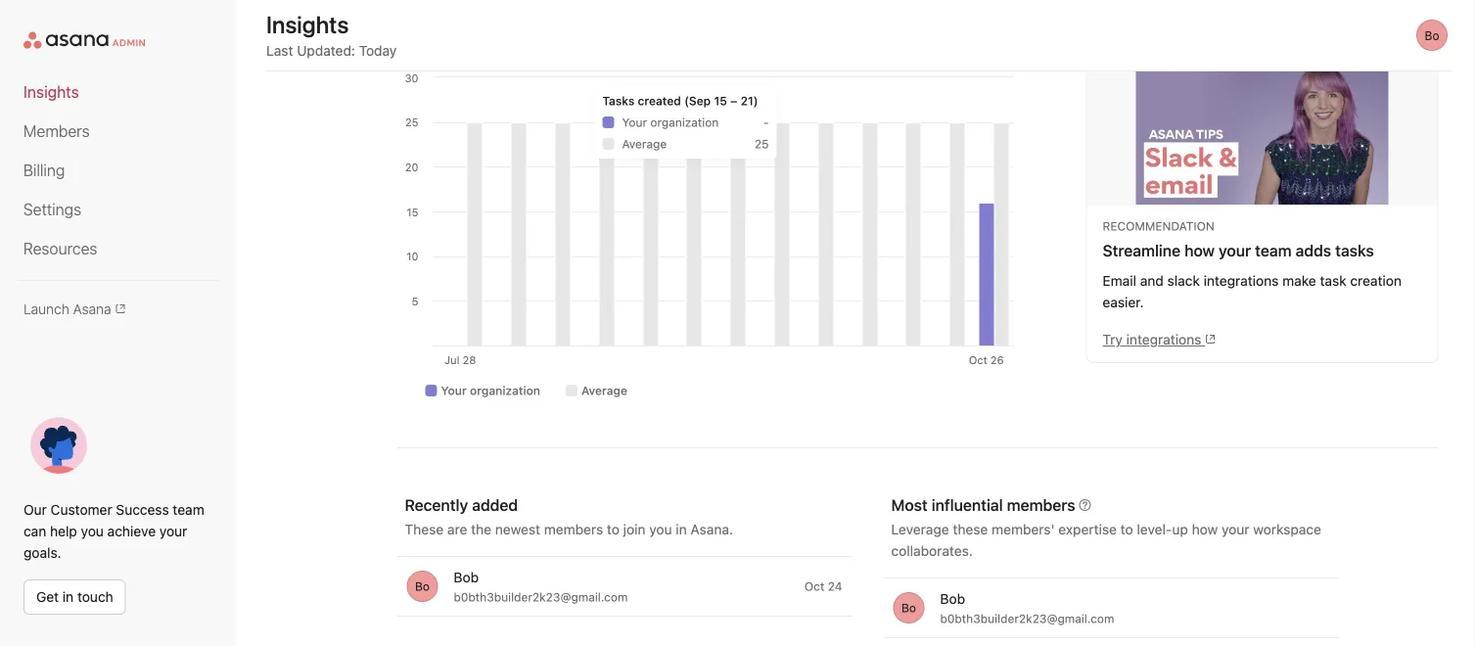 Task type: locate. For each thing, give the bounding box(es) containing it.
in left the asana.
[[676, 521, 687, 538]]

1 horizontal spatial integrations
[[1204, 273, 1279, 289]]

most
[[892, 496, 928, 515]]

1 horizontal spatial bob b0bth3builder2k23@gmail.com
[[941, 591, 1115, 626]]

your for our customer success team can help you achieve your goals.
[[159, 523, 187, 540]]

insights up updated:
[[266, 11, 349, 38]]

members right newest
[[544, 521, 603, 538]]

resources link
[[24, 237, 212, 261]]

insights
[[266, 11, 349, 38], [24, 83, 79, 101]]

bob down collaborates.
[[941, 591, 966, 607]]

0 vertical spatial bob
[[454, 569, 479, 586]]

your organization button
[[421, 381, 545, 401]]

customer
[[51, 502, 112, 518]]

tasks
[[1336, 241, 1375, 260]]

bob for most influential members
[[941, 591, 966, 607]]

your organization
[[441, 384, 541, 398]]

bo button for recently added
[[407, 571, 438, 602]]

0 horizontal spatial you
[[81, 523, 104, 540]]

insights inside insights last updated: today
[[266, 11, 349, 38]]

your for leverage these members' expertise to level-up how your workspace collaborates.
[[1222, 521, 1250, 538]]

these
[[953, 521, 988, 538]]

0 vertical spatial team
[[1256, 241, 1292, 260]]

bob b0bth3builder2k23@gmail.com
[[454, 569, 628, 604], [941, 591, 1115, 626]]

1 horizontal spatial to
[[1121, 521, 1134, 538]]

integrations right try
[[1127, 332, 1202, 348]]

email
[[1103, 273, 1137, 289]]

up
[[1173, 521, 1189, 538]]

0 vertical spatial how
[[1185, 241, 1215, 260]]

1 vertical spatial bo
[[415, 580, 430, 593]]

bob b0bth3builder2k23@gmail.com down newest
[[454, 569, 628, 604]]

1 horizontal spatial bo
[[902, 601, 917, 615]]

your inside recommendation streamline how your team adds tasks
[[1219, 241, 1252, 260]]

bob
[[454, 569, 479, 586], [941, 591, 966, 607]]

to left the join
[[607, 521, 620, 538]]

your
[[441, 384, 467, 398]]

oct
[[805, 580, 825, 593]]

insights up members
[[24, 83, 79, 101]]

to left level-
[[1121, 521, 1134, 538]]

your down the success
[[159, 523, 187, 540]]

2 to from the left
[[1121, 521, 1134, 538]]

1 vertical spatial b0bth3builder2k23@gmail.com
[[941, 612, 1115, 626]]

how inside recommendation streamline how your team adds tasks
[[1185, 241, 1215, 260]]

get in touch button
[[24, 580, 126, 615]]

leverage these members' expertise to level-up how your workspace collaborates.
[[892, 521, 1322, 559]]

1 vertical spatial team
[[173, 502, 204, 518]]

you inside recently added these are the newest members to join you in asana.
[[650, 521, 672, 538]]

0 vertical spatial b0bth3builder2k23@gmail.com
[[454, 591, 628, 604]]

1 vertical spatial bob
[[941, 591, 966, 607]]

0 horizontal spatial bo
[[415, 580, 430, 593]]

0 vertical spatial members
[[1007, 496, 1076, 515]]

b0bth3builder2k23@gmail.com down members'
[[941, 612, 1115, 626]]

integrations down recommendation streamline how your team adds tasks
[[1204, 273, 1279, 289]]

try
[[1103, 332, 1123, 348]]

members inside recently added these are the newest members to join you in asana.
[[544, 521, 603, 538]]

1 vertical spatial in
[[63, 589, 74, 605]]

how
[[1185, 241, 1215, 260], [1192, 521, 1219, 538]]

you right the join
[[650, 521, 672, 538]]

1 horizontal spatial team
[[1256, 241, 1292, 260]]

1 horizontal spatial insights
[[266, 11, 349, 38]]

1 horizontal spatial in
[[676, 521, 687, 538]]

b0bth3builder2k23@gmail.com
[[454, 591, 628, 604], [941, 612, 1115, 626]]

0 vertical spatial insights
[[266, 11, 349, 38]]

billing
[[24, 161, 65, 180]]

to
[[607, 521, 620, 538], [1121, 521, 1134, 538]]

to inside recently added these are the newest members to join you in asana.
[[607, 521, 620, 538]]

oct 24
[[805, 580, 843, 593]]

0 horizontal spatial bo button
[[407, 571, 438, 602]]

0 horizontal spatial members
[[544, 521, 603, 538]]

billing link
[[24, 159, 212, 182]]

1 horizontal spatial b0bth3builder2k23@gmail.com
[[941, 612, 1115, 626]]

1 to from the left
[[607, 521, 620, 538]]

bob b0bth3builder2k23@gmail.com down members'
[[941, 591, 1115, 626]]

0 horizontal spatial bob b0bth3builder2k23@gmail.com
[[454, 569, 628, 604]]

0 horizontal spatial in
[[63, 589, 74, 605]]

0 horizontal spatial integrations
[[1127, 332, 1202, 348]]

1 horizontal spatial bo button
[[894, 592, 925, 624]]

team
[[1256, 241, 1292, 260], [173, 502, 204, 518]]

your
[[1219, 241, 1252, 260], [1222, 521, 1250, 538], [159, 523, 187, 540]]

in
[[676, 521, 687, 538], [63, 589, 74, 605]]

b0bth3builder2k23@gmail.com for most influential members
[[941, 612, 1115, 626]]

how right up
[[1192, 521, 1219, 538]]

bob b0bth3builder2k23@gmail.com for most influential members
[[941, 591, 1115, 626]]

1 horizontal spatial you
[[650, 521, 672, 538]]

0 vertical spatial bo
[[1425, 28, 1440, 42]]

0 horizontal spatial bob
[[454, 569, 479, 586]]

your left workspace
[[1222, 521, 1250, 538]]

team up make
[[1256, 241, 1292, 260]]

you
[[650, 521, 672, 538], [81, 523, 104, 540]]

bo for most influential members
[[902, 601, 917, 615]]

and
[[1141, 273, 1164, 289]]

bo button down collaborates.
[[894, 592, 925, 624]]

0 vertical spatial integrations
[[1204, 273, 1279, 289]]

2 vertical spatial bo
[[902, 601, 917, 615]]

members
[[24, 122, 90, 141]]

bo button for most influential members
[[894, 592, 925, 624]]

you down the customer
[[81, 523, 104, 540]]

integrations
[[1204, 273, 1279, 289], [1127, 332, 1202, 348]]

0 horizontal spatial to
[[607, 521, 620, 538]]

help
[[50, 523, 77, 540]]

bo
[[1425, 28, 1440, 42], [415, 580, 430, 593], [902, 601, 917, 615]]

these
[[405, 521, 444, 538]]

average button
[[561, 381, 633, 401]]

your inside our customer success team can help you achieve your goals.
[[159, 523, 187, 540]]

bo button
[[407, 571, 438, 602], [894, 592, 925, 624]]

bo button down these at the bottom of the page
[[407, 571, 438, 602]]

1 vertical spatial members
[[544, 521, 603, 538]]

0 horizontal spatial insights
[[24, 83, 79, 101]]

your inside leverage these members' expertise to level-up how your workspace collaborates.
[[1222, 521, 1250, 538]]

b0bth3builder2k23@gmail.com down newest
[[454, 591, 628, 604]]

last
[[266, 43, 293, 59]]

0 horizontal spatial b0bth3builder2k23@gmail.com
[[454, 591, 628, 604]]

0 vertical spatial in
[[676, 521, 687, 538]]

members up members'
[[1007, 496, 1076, 515]]

are
[[448, 521, 468, 538]]

get
[[36, 589, 59, 605]]

members'
[[992, 521, 1055, 538]]

get in touch
[[36, 589, 113, 605]]

1 vertical spatial how
[[1192, 521, 1219, 538]]

1 vertical spatial insights
[[24, 83, 79, 101]]

in right get
[[63, 589, 74, 605]]

workspace
[[1254, 521, 1322, 538]]

easier.
[[1103, 294, 1144, 310]]

0 horizontal spatial team
[[173, 502, 204, 518]]

how up slack
[[1185, 241, 1215, 260]]

b0bth3builder2k23@gmail.com for recently added
[[454, 591, 628, 604]]

1 horizontal spatial bob
[[941, 591, 966, 607]]

recently added these are the newest members to join you in asana.
[[405, 496, 734, 538]]

join
[[624, 521, 646, 538]]

team right the success
[[173, 502, 204, 518]]

bob down are
[[454, 569, 479, 586]]

members
[[1007, 496, 1076, 515], [544, 521, 603, 538]]

your up email and slack integrations make task creation easier.
[[1219, 241, 1252, 260]]

success
[[116, 502, 169, 518]]



Task type: vqa. For each thing, say whether or not it's contained in the screenshot.
Create inside dropdown button
no



Task type: describe. For each thing, give the bounding box(es) containing it.
average
[[582, 384, 628, 398]]

launch asana link
[[24, 301, 212, 317]]

recommendation streamline how your team adds tasks
[[1103, 219, 1375, 260]]

2 horizontal spatial bo
[[1425, 28, 1440, 42]]

updated:
[[297, 43, 355, 59]]

1 horizontal spatial members
[[1007, 496, 1076, 515]]

slack
[[1168, 273, 1201, 289]]

settings link
[[24, 198, 212, 221]]

our customer success team can help you achieve your goals.
[[24, 502, 204, 561]]

in inside recently added these are the newest members to join you in asana.
[[676, 521, 687, 538]]

goals.
[[24, 545, 61, 561]]

today
[[359, 43, 397, 59]]

team inside recommendation streamline how your team adds tasks
[[1256, 241, 1292, 260]]

streamline
[[1103, 241, 1181, 260]]

creation
[[1351, 273, 1402, 289]]

you inside our customer success team can help you achieve your goals.
[[81, 523, 104, 540]]

bo for recently added
[[415, 580, 430, 593]]

most influential members
[[892, 496, 1076, 515]]

asana
[[73, 301, 111, 317]]

24
[[828, 580, 843, 593]]

try integrations
[[1103, 332, 1202, 348]]

collaborates.
[[892, 543, 973, 559]]

launch
[[24, 301, 69, 317]]

integrations inside email and slack integrations make task creation easier.
[[1204, 273, 1279, 289]]

1 vertical spatial integrations
[[1127, 332, 1202, 348]]

leverage
[[892, 521, 950, 538]]

to inside leverage these members' expertise to level-up how your workspace collaborates.
[[1121, 521, 1134, 538]]

added
[[472, 496, 518, 515]]

how inside leverage these members' expertise to level-up how your workspace collaborates.
[[1192, 521, 1219, 538]]

achieve
[[107, 523, 156, 540]]

resources
[[24, 239, 97, 258]]

average image
[[566, 385, 578, 397]]

settings
[[24, 200, 81, 219]]

the
[[471, 521, 492, 538]]

influential
[[932, 496, 1003, 515]]

recently
[[405, 496, 468, 515]]

insights for insights last updated: today
[[266, 11, 349, 38]]

email and slack integrations make task creation easier.
[[1103, 273, 1402, 310]]

adds
[[1296, 241, 1332, 260]]

your organization image
[[426, 385, 437, 397]]

make
[[1283, 273, 1317, 289]]

newest
[[495, 521, 541, 538]]

asana.
[[691, 521, 734, 538]]

touch
[[77, 589, 113, 605]]

our
[[24, 502, 47, 518]]

launch asana
[[24, 301, 111, 317]]

insights link
[[24, 80, 212, 104]]

can
[[24, 523, 46, 540]]

bob b0bth3builder2k23@gmail.com for recently added
[[454, 569, 628, 604]]

team inside our customer success team can help you achieve your goals.
[[173, 502, 204, 518]]

expertise
[[1059, 521, 1117, 538]]

task
[[1321, 273, 1347, 289]]

recommendation
[[1103, 219, 1215, 233]]

bob for recently added
[[454, 569, 479, 586]]

in inside button
[[63, 589, 74, 605]]

try integrations link
[[1103, 332, 1217, 348]]

members link
[[24, 119, 212, 143]]

insights last updated: today
[[266, 11, 397, 59]]

insights for insights
[[24, 83, 79, 101]]

organization
[[470, 384, 541, 398]]

level-
[[1137, 521, 1173, 538]]



